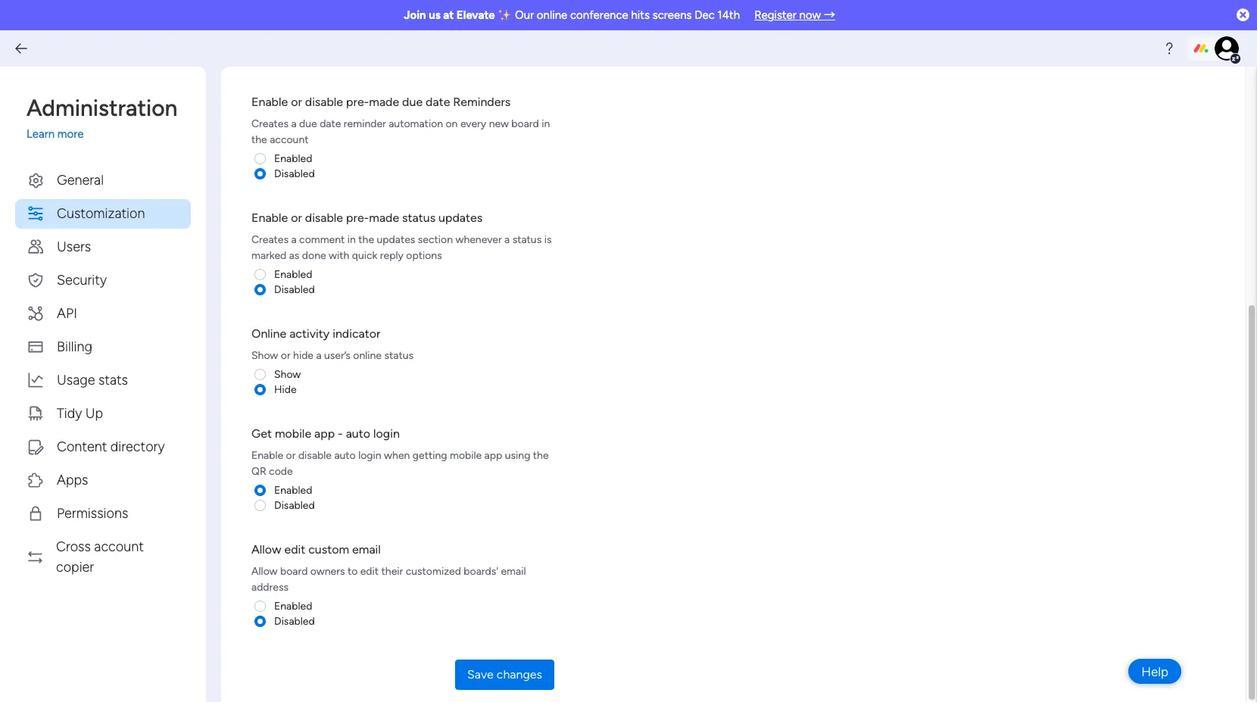 Task type: locate. For each thing, give the bounding box(es) containing it.
2 disabled from the top
[[274, 283, 315, 296]]

1 vertical spatial disable
[[305, 210, 343, 225]]

status inside creates a comment in the updates section whenever a status is marked as done with quick reply options
[[513, 233, 542, 246]]

1 vertical spatial edit
[[360, 565, 379, 578]]

creates
[[252, 117, 289, 130], [252, 233, 289, 246]]

disabled up comment
[[274, 167, 315, 180]]

updates up the whenever
[[439, 210, 483, 225]]

whenever
[[456, 233, 502, 246]]

auto
[[346, 426, 371, 441], [334, 449, 356, 462]]

0 vertical spatial allow
[[252, 542, 282, 557]]

1 pre- from the top
[[346, 94, 369, 109]]

1 vertical spatial login
[[359, 449, 382, 462]]

enabled for allow edit custom email
[[274, 600, 313, 613]]

1 vertical spatial mobile
[[450, 449, 482, 462]]

show
[[252, 349, 278, 362], [274, 368, 301, 381]]

1 vertical spatial account
[[94, 538, 144, 555]]

pre- for due
[[346, 94, 369, 109]]

0 vertical spatial account
[[270, 133, 309, 146]]

in up with
[[348, 233, 356, 246]]

0 vertical spatial disable
[[305, 94, 343, 109]]

enable inside enable or disable auto login when getting mobile app using the qr code
[[252, 449, 284, 462]]

date inside creates a due date reminder automation on every new board in the account
[[320, 117, 341, 130]]

0 vertical spatial mobile
[[275, 426, 312, 441]]

register now → link
[[755, 8, 836, 22]]

1 horizontal spatial in
[[542, 117, 550, 130]]

email inside the allow board owners to edit their customized boards' email address
[[501, 565, 526, 578]]

new
[[489, 117, 509, 130]]

0 vertical spatial creates
[[252, 117, 289, 130]]

0 horizontal spatial edit
[[284, 542, 306, 557]]

section
[[418, 233, 453, 246]]

0 horizontal spatial the
[[252, 133, 267, 146]]

1 vertical spatial allow
[[252, 565, 278, 578]]

edit inside the allow board owners to edit their customized boards' email address
[[360, 565, 379, 578]]

in
[[542, 117, 550, 130], [348, 233, 356, 246]]

show up hide
[[274, 368, 301, 381]]

0 vertical spatial online
[[537, 8, 568, 22]]

help button
[[1129, 659, 1182, 684]]

show for show or hide a user's online status
[[252, 349, 278, 362]]

copier
[[56, 559, 94, 576]]

mobile right get
[[275, 426, 312, 441]]

mobile right getting
[[450, 449, 482, 462]]

2 made from the top
[[369, 210, 400, 225]]

0 vertical spatial pre-
[[346, 94, 369, 109]]

updates up reply
[[377, 233, 416, 246]]

0 vertical spatial enable
[[252, 94, 288, 109]]

allow
[[252, 542, 282, 557], [252, 565, 278, 578]]

owners
[[311, 565, 345, 578]]

a up the as
[[291, 233, 297, 246]]

0 vertical spatial show
[[252, 349, 278, 362]]

enable
[[252, 94, 288, 109], [252, 210, 288, 225], [252, 449, 284, 462]]

1 vertical spatial creates
[[252, 233, 289, 246]]

0 vertical spatial updates
[[439, 210, 483, 225]]

edit left custom
[[284, 542, 306, 557]]

0 vertical spatial date
[[426, 94, 450, 109]]

or
[[291, 94, 302, 109], [291, 210, 302, 225], [281, 349, 291, 362], [286, 449, 296, 462]]

status
[[402, 210, 436, 225], [513, 233, 542, 246], [385, 349, 414, 362]]

the inside enable or disable auto login when getting mobile app using the qr code
[[533, 449, 549, 462]]

0 vertical spatial due
[[402, 94, 423, 109]]

2 allow from the top
[[252, 565, 278, 578]]

allow inside the allow board owners to edit their customized boards' email address
[[252, 565, 278, 578]]

2 enabled from the top
[[274, 268, 313, 281]]

pre- up reminder
[[346, 94, 369, 109]]

general button
[[15, 166, 191, 195]]

1 vertical spatial email
[[501, 565, 526, 578]]

1 vertical spatial show
[[274, 368, 301, 381]]

enable for enable or disable pre-made status updates
[[252, 210, 288, 225]]

0 horizontal spatial app
[[315, 426, 335, 441]]

1 horizontal spatial email
[[501, 565, 526, 578]]

automation
[[389, 117, 443, 130]]

enable or disable pre-made due date reminders
[[252, 94, 511, 109]]

0 vertical spatial made
[[369, 94, 400, 109]]

now
[[800, 8, 822, 22]]

content directory button
[[15, 432, 191, 462]]

1 horizontal spatial the
[[359, 233, 374, 246]]

app
[[315, 426, 335, 441], [485, 449, 503, 462]]

0 vertical spatial login
[[374, 426, 400, 441]]

0 vertical spatial status
[[402, 210, 436, 225]]

disabled down the as
[[274, 283, 315, 296]]

login left when
[[359, 449, 382, 462]]

login
[[374, 426, 400, 441], [359, 449, 382, 462]]

enabled for enable or disable pre-made status updates
[[274, 268, 313, 281]]

more
[[57, 127, 84, 141]]

2 horizontal spatial the
[[533, 449, 549, 462]]

0 horizontal spatial board
[[280, 565, 308, 578]]

status left is
[[513, 233, 542, 246]]

or for enable or disable auto login when getting mobile app using the qr code
[[286, 449, 296, 462]]

on
[[446, 117, 458, 130]]

app left -
[[315, 426, 335, 441]]

tidy up
[[57, 405, 103, 422]]

administration
[[27, 95, 178, 122]]

usage stats
[[57, 372, 128, 388]]

stats
[[98, 372, 128, 388]]

1 horizontal spatial online
[[537, 8, 568, 22]]

0 vertical spatial in
[[542, 117, 550, 130]]

edit right to
[[360, 565, 379, 578]]

0 horizontal spatial in
[[348, 233, 356, 246]]

online down indicator
[[353, 349, 382, 362]]

1 vertical spatial the
[[359, 233, 374, 246]]

1 horizontal spatial app
[[485, 449, 503, 462]]

us
[[429, 8, 441, 22]]

0 horizontal spatial due
[[299, 117, 317, 130]]

join us at elevate ✨ our online conference hits screens dec 14th
[[404, 8, 740, 22]]

1 vertical spatial updates
[[377, 233, 416, 246]]

disable for enable or disable pre-made due date reminders
[[305, 94, 343, 109]]

security button
[[15, 266, 191, 295]]

3 enable from the top
[[252, 449, 284, 462]]

board right new
[[512, 117, 539, 130]]

auto right -
[[346, 426, 371, 441]]

help
[[1142, 664, 1169, 679]]

edit
[[284, 542, 306, 557], [360, 565, 379, 578]]

1 horizontal spatial due
[[402, 94, 423, 109]]

enable or disable pre-made status updates
[[252, 210, 483, 225]]

allow for allow edit custom email
[[252, 542, 282, 557]]

allow edit custom email
[[252, 542, 381, 557]]

disabled down address
[[274, 615, 315, 628]]

creates a comment in the updates section whenever a status is marked as done with quick reply options
[[252, 233, 552, 262]]

or inside enable or disable auto login when getting mobile app using the qr code
[[286, 449, 296, 462]]

status up section
[[402, 210, 436, 225]]

is
[[545, 233, 552, 246]]

1 horizontal spatial account
[[270, 133, 309, 146]]

1 horizontal spatial board
[[512, 117, 539, 130]]

disabled down code
[[274, 499, 315, 512]]

updates inside creates a comment in the updates section whenever a status is marked as done with quick reply options
[[377, 233, 416, 246]]

using
[[505, 449, 531, 462]]

account inside cross account copier
[[94, 538, 144, 555]]

1 vertical spatial in
[[348, 233, 356, 246]]

reply
[[380, 249, 404, 262]]

email right "boards'"
[[501, 565, 526, 578]]

auto down -
[[334, 449, 356, 462]]

login up when
[[374, 426, 400, 441]]

due up automation
[[402, 94, 423, 109]]

status right the user's
[[385, 349, 414, 362]]

a
[[291, 117, 297, 130], [291, 233, 297, 246], [505, 233, 510, 246], [316, 349, 322, 362]]

3 enabled from the top
[[274, 484, 313, 497]]

-
[[338, 426, 343, 441]]

made up reminder
[[369, 94, 400, 109]]

disabled for enable or disable pre-made due date reminders
[[274, 167, 315, 180]]

due left reminder
[[299, 117, 317, 130]]

disable for enable or disable pre-made status updates
[[305, 210, 343, 225]]

up
[[85, 405, 103, 422]]

0 horizontal spatial account
[[94, 538, 144, 555]]

1 vertical spatial pre-
[[346, 210, 369, 225]]

2 vertical spatial enable
[[252, 449, 284, 462]]

quick
[[352, 249, 378, 262]]

4 disabled from the top
[[274, 615, 315, 628]]

2 pre- from the top
[[346, 210, 369, 225]]

1 vertical spatial due
[[299, 117, 317, 130]]

enable or disable auto login when getting mobile app using the qr code
[[252, 449, 549, 478]]

disable for enable or disable auto login when getting mobile app using the qr code
[[299, 449, 332, 462]]

4 enabled from the top
[[274, 600, 313, 613]]

1 enabled from the top
[[274, 152, 313, 165]]

with
[[329, 249, 350, 262]]

disabled
[[274, 167, 315, 180], [274, 283, 315, 296], [274, 499, 315, 512], [274, 615, 315, 628]]

1 creates from the top
[[252, 117, 289, 130]]

getting
[[413, 449, 448, 462]]

get
[[252, 426, 272, 441]]

made
[[369, 94, 400, 109], [369, 210, 400, 225]]

date up on
[[426, 94, 450, 109]]

mobile inside enable or disable auto login when getting mobile app using the qr code
[[450, 449, 482, 462]]

1 enable from the top
[[252, 94, 288, 109]]

enabled
[[274, 152, 313, 165], [274, 268, 313, 281], [274, 484, 313, 497], [274, 600, 313, 613]]

→
[[824, 8, 836, 22]]

1 vertical spatial online
[[353, 349, 382, 362]]

content
[[57, 438, 107, 455]]

1 made from the top
[[369, 94, 400, 109]]

0 horizontal spatial updates
[[377, 233, 416, 246]]

content directory
[[57, 438, 165, 455]]

0 vertical spatial the
[[252, 133, 267, 146]]

show down online
[[252, 349, 278, 362]]

0 vertical spatial auto
[[346, 426, 371, 441]]

creates inside creates a comment in the updates section whenever a status is marked as done with quick reply options
[[252, 233, 289, 246]]

enabled for enable or disable pre-made due date reminders
[[274, 152, 313, 165]]

3 disabled from the top
[[274, 499, 315, 512]]

hide
[[293, 349, 314, 362]]

in right new
[[542, 117, 550, 130]]

1 vertical spatial auto
[[334, 449, 356, 462]]

online right "our"
[[537, 8, 568, 22]]

creates for enable or disable pre-made status updates
[[252, 233, 289, 246]]

1 vertical spatial date
[[320, 117, 341, 130]]

board up address
[[280, 565, 308, 578]]

api button
[[15, 299, 191, 329]]

customization button
[[15, 199, 191, 228]]

disable inside enable or disable auto login when getting mobile app using the qr code
[[299, 449, 332, 462]]

2 vertical spatial disable
[[299, 449, 332, 462]]

allow for allow board owners to edit their customized boards' email address
[[252, 565, 278, 578]]

dec
[[695, 8, 715, 22]]

0 vertical spatial app
[[315, 426, 335, 441]]

1 vertical spatial board
[[280, 565, 308, 578]]

1 vertical spatial app
[[485, 449, 503, 462]]

creates inside creates a due date reminder automation on every new board in the account
[[252, 117, 289, 130]]

disabled for get mobile app - auto login
[[274, 499, 315, 512]]

1 vertical spatial status
[[513, 233, 542, 246]]

usage
[[57, 372, 95, 388]]

pre- up "quick"
[[346, 210, 369, 225]]

administration learn more
[[27, 95, 178, 141]]

1 horizontal spatial edit
[[360, 565, 379, 578]]

disabled for allow edit custom email
[[274, 615, 315, 628]]

account
[[270, 133, 309, 146], [94, 538, 144, 555]]

0 horizontal spatial date
[[320, 117, 341, 130]]

2 creates from the top
[[252, 233, 289, 246]]

a left reminder
[[291, 117, 297, 130]]

1 allow from the top
[[252, 542, 282, 557]]

1 vertical spatial made
[[369, 210, 400, 225]]

2 vertical spatial the
[[533, 449, 549, 462]]

cross account copier
[[56, 538, 144, 576]]

0 vertical spatial email
[[352, 542, 381, 557]]

app left using
[[485, 449, 503, 462]]

email up to
[[352, 542, 381, 557]]

1 horizontal spatial mobile
[[450, 449, 482, 462]]

customization
[[57, 205, 145, 222]]

0 vertical spatial board
[[512, 117, 539, 130]]

date left reminder
[[320, 117, 341, 130]]

1 horizontal spatial date
[[426, 94, 450, 109]]

the
[[252, 133, 267, 146], [359, 233, 374, 246], [533, 449, 549, 462]]

1 vertical spatial enable
[[252, 210, 288, 225]]

2 enable from the top
[[252, 210, 288, 225]]

made up creates a comment in the updates section whenever a status is marked as done with quick reply options
[[369, 210, 400, 225]]

1 disabled from the top
[[274, 167, 315, 180]]



Task type: vqa. For each thing, say whether or not it's contained in the screenshot.
Register now →
yes



Task type: describe. For each thing, give the bounding box(es) containing it.
directory
[[111, 438, 165, 455]]

online
[[252, 326, 287, 341]]

the inside creates a due date reminder automation on every new board in the account
[[252, 133, 267, 146]]

0 vertical spatial edit
[[284, 542, 306, 557]]

api
[[57, 305, 77, 322]]

enabled for get mobile app - auto login
[[274, 484, 313, 497]]

or for enable or disable pre-made due date reminders
[[291, 94, 302, 109]]

users
[[57, 238, 91, 255]]

to
[[348, 565, 358, 578]]

jacob simon image
[[1216, 36, 1240, 61]]

screens
[[653, 8, 692, 22]]

billing
[[57, 338, 92, 355]]

activity
[[290, 326, 330, 341]]

register
[[755, 8, 797, 22]]

options
[[406, 249, 442, 262]]

billing button
[[15, 332, 191, 362]]

allow board owners to edit their customized boards' email address
[[252, 565, 526, 594]]

help image
[[1162, 41, 1178, 56]]

made for due
[[369, 94, 400, 109]]

the inside creates a comment in the updates section whenever a status is marked as done with quick reply options
[[359, 233, 374, 246]]

auto inside enable or disable auto login when getting mobile app using the qr code
[[334, 449, 356, 462]]

14th
[[718, 8, 740, 22]]

a right hide
[[316, 349, 322, 362]]

1 horizontal spatial updates
[[439, 210, 483, 225]]

qr
[[252, 465, 267, 478]]

save
[[468, 667, 494, 682]]

hits
[[632, 8, 650, 22]]

as
[[289, 249, 300, 262]]

our
[[515, 8, 534, 22]]

indicator
[[333, 326, 381, 341]]

disabled for enable or disable pre-made status updates
[[274, 283, 315, 296]]

done
[[302, 249, 326, 262]]

general
[[57, 172, 104, 188]]

enable for enable or disable auto login when getting mobile app using the qr code
[[252, 449, 284, 462]]

permissions
[[57, 505, 128, 522]]

a inside creates a due date reminder automation on every new board in the account
[[291, 117, 297, 130]]

address
[[252, 581, 289, 594]]

when
[[384, 449, 410, 462]]

board inside the allow board owners to edit their customized boards' email address
[[280, 565, 308, 578]]

comment
[[299, 233, 345, 246]]

user's
[[324, 349, 351, 362]]

apps
[[57, 472, 88, 488]]

usage stats button
[[15, 366, 191, 395]]

back to workspace image
[[14, 41, 29, 56]]

boards'
[[464, 565, 499, 578]]

app inside enable or disable auto login when getting mobile app using the qr code
[[485, 449, 503, 462]]

tidy
[[57, 405, 82, 422]]

get mobile app - auto login
[[252, 426, 400, 441]]

0 horizontal spatial online
[[353, 349, 382, 362]]

changes
[[497, 667, 543, 682]]

users button
[[15, 232, 191, 262]]

save changes button
[[455, 660, 555, 690]]

due inside creates a due date reminder automation on every new board in the account
[[299, 117, 317, 130]]

login inside enable or disable auto login when getting mobile app using the qr code
[[359, 449, 382, 462]]

save changes
[[468, 667, 543, 682]]

their
[[382, 565, 403, 578]]

or for show or hide a user's online status
[[281, 349, 291, 362]]

0 horizontal spatial mobile
[[275, 426, 312, 441]]

a right the whenever
[[505, 233, 510, 246]]

code
[[269, 465, 293, 478]]

hide
[[274, 383, 297, 396]]

✨
[[498, 8, 513, 22]]

creates a due date reminder automation on every new board in the account
[[252, 117, 550, 146]]

reminder
[[344, 117, 386, 130]]

board inside creates a due date reminder automation on every new board in the account
[[512, 117, 539, 130]]

tidy up button
[[15, 399, 191, 429]]

2 vertical spatial status
[[385, 349, 414, 362]]

online activity indicator
[[252, 326, 381, 341]]

custom
[[309, 542, 349, 557]]

marked
[[252, 249, 287, 262]]

join
[[404, 8, 426, 22]]

reminders
[[453, 94, 511, 109]]

learn more link
[[27, 126, 191, 143]]

elevate
[[457, 8, 495, 22]]

enable for enable or disable pre-made due date reminders
[[252, 94, 288, 109]]

creates for enable or disable pre-made due date reminders
[[252, 117, 289, 130]]

pre- for status
[[346, 210, 369, 225]]

at
[[444, 8, 454, 22]]

apps button
[[15, 466, 191, 495]]

0 horizontal spatial email
[[352, 542, 381, 557]]

learn
[[27, 127, 55, 141]]

conference
[[571, 8, 629, 22]]

cross
[[56, 538, 91, 555]]

security
[[57, 272, 107, 288]]

in inside creates a comment in the updates section whenever a status is marked as done with quick reply options
[[348, 233, 356, 246]]

or for enable or disable pre-made status updates
[[291, 210, 302, 225]]

made for status
[[369, 210, 400, 225]]

account inside creates a due date reminder automation on every new board in the account
[[270, 133, 309, 146]]

every
[[461, 117, 487, 130]]

show or hide a user's online status
[[252, 349, 414, 362]]

show for show
[[274, 368, 301, 381]]

permissions button
[[15, 499, 191, 529]]

in inside creates a due date reminder automation on every new board in the account
[[542, 117, 550, 130]]



